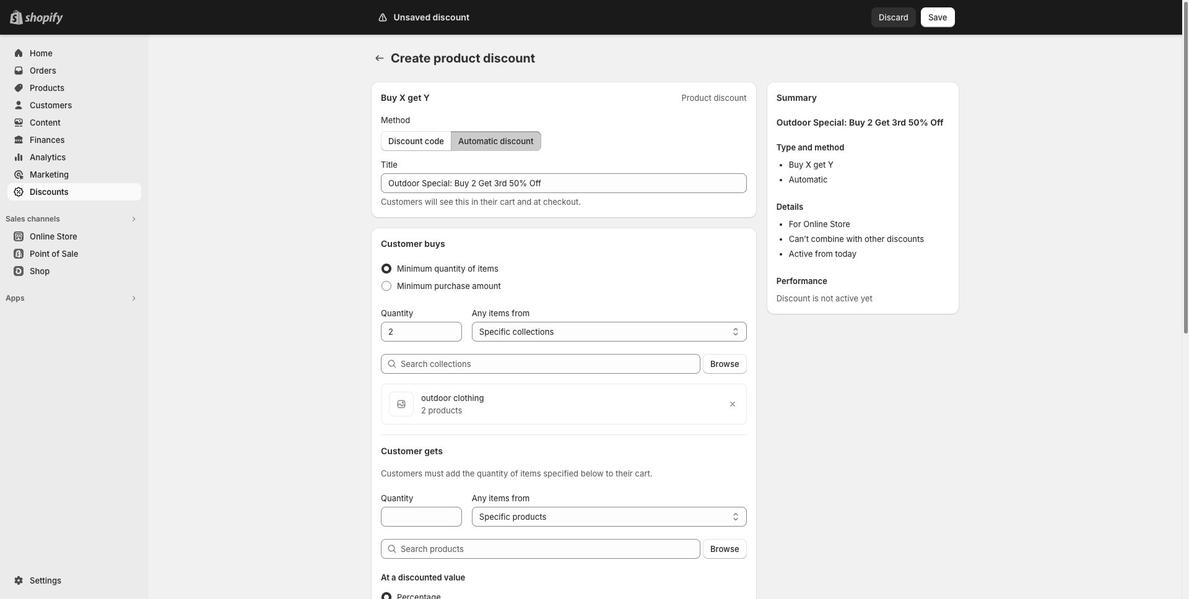 Task type: describe. For each thing, give the bounding box(es) containing it.
Search products text field
[[401, 539, 701, 559]]

Search collections text field
[[401, 354, 701, 374]]

shopify image
[[25, 12, 63, 25]]



Task type: locate. For each thing, give the bounding box(es) containing it.
None text field
[[381, 507, 462, 527]]

None text field
[[381, 173, 747, 193], [381, 322, 462, 342], [381, 173, 747, 193], [381, 322, 462, 342]]



